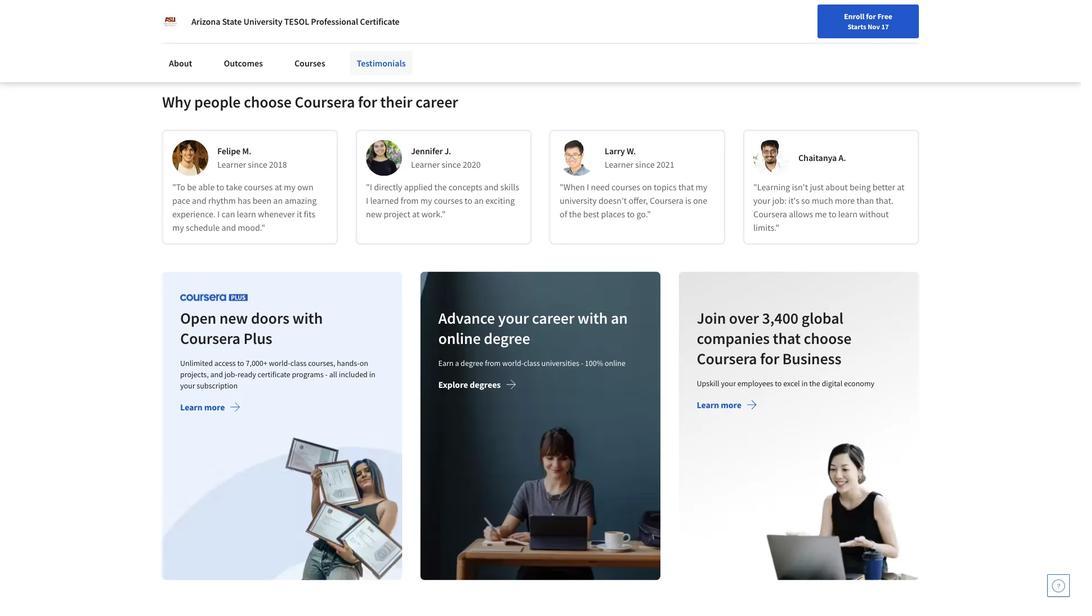 Task type: locate. For each thing, give the bounding box(es) containing it.
mood."
[[238, 223, 265, 234]]

0 horizontal spatial from
[[401, 195, 419, 207]]

people
[[194, 92, 241, 112]]

learn down the 'upskill'
[[697, 400, 719, 411]]

doesn't
[[598, 195, 627, 207]]

for left their
[[358, 92, 377, 112]]

0 horizontal spatial courses
[[244, 182, 273, 193]]

2 horizontal spatial courses
[[612, 182, 640, 193]]

0 vertical spatial career
[[416, 92, 458, 112]]

the right applied
[[434, 182, 447, 193]]

enroll for free starts nov 17
[[844, 11, 892, 31]]

0 horizontal spatial career
[[416, 92, 458, 112]]

for inside join over 3,400 global companies that choose coursera for business
[[760, 349, 779, 369]]

1 horizontal spatial choose
[[804, 329, 851, 348]]

more down employees
[[721, 400, 741, 411]]

with up 100%
[[578, 308, 608, 328]]

in right the 'excel'
[[801, 378, 808, 389]]

0 horizontal spatial learn
[[237, 209, 256, 220]]

unlimited access to 7,000+ world-class courses, hands-on projects, and job-ready certificate programs - all included in your subscription
[[180, 358, 375, 391]]

0 horizontal spatial the
[[434, 182, 447, 193]]

to inside "i directly applied the concepts and skills i learned from my courses to an exciting new project at work."
[[465, 195, 472, 207]]

an inside "to be able to take courses at my own pace and rhythm has been an amazing experience. i can learn whenever it fits my schedule and mood."
[[273, 195, 283, 207]]

2 horizontal spatial for
[[866, 11, 876, 21]]

i left can
[[217, 209, 220, 220]]

class up 'programs'
[[290, 358, 307, 368]]

0 vertical spatial degree
[[484, 329, 530, 348]]

since inside the "larry w. learner since 2021"
[[635, 159, 655, 171]]

0 vertical spatial from
[[401, 195, 419, 207]]

1 horizontal spatial i
[[366, 195, 368, 207]]

1 horizontal spatial degree
[[484, 329, 530, 348]]

without
[[859, 209, 889, 220]]

- left all
[[325, 369, 328, 380]]

courses
[[244, 182, 273, 193], [612, 182, 640, 193], [434, 195, 463, 207]]

1 horizontal spatial on
[[642, 182, 652, 193]]

learner for jennifer
[[411, 159, 440, 171]]

0 horizontal spatial learner
[[217, 159, 246, 171]]

1 vertical spatial from
[[485, 358, 501, 368]]

0 horizontal spatial at
[[275, 182, 282, 193]]

1 horizontal spatial an
[[474, 195, 484, 207]]

with for doors
[[293, 308, 323, 328]]

1 horizontal spatial new
[[366, 209, 382, 220]]

learn inside '"learning isn't just about being better at your job: it's so much more than that. coursera allows me to learn without limits."'
[[838, 209, 857, 220]]

from inside "i directly applied the concepts and skills i learned from my courses to an exciting new project at work."
[[401, 195, 419, 207]]

with inside advance your career with an online degree
[[578, 308, 608, 328]]

to right me
[[829, 209, 836, 220]]

choose down global
[[804, 329, 851, 348]]

2 horizontal spatial since
[[635, 159, 655, 171]]

2 horizontal spatial an
[[611, 308, 628, 328]]

in inside unlimited access to 7,000+ world-class courses, hands-on projects, and job-ready certificate programs - all included in your subscription
[[369, 369, 375, 380]]

0 vertical spatial that
[[678, 182, 694, 193]]

the right the of
[[569, 209, 581, 220]]

at right 'better'
[[897, 182, 905, 193]]

for up employees
[[760, 349, 779, 369]]

2 with from the left
[[578, 308, 608, 328]]

world- inside unlimited access to 7,000+ world-class courses, hands-on projects, and job-ready certificate programs - all included in your subscription
[[269, 358, 290, 368]]

1 horizontal spatial for
[[760, 349, 779, 369]]

0 horizontal spatial -
[[325, 369, 328, 380]]

1 vertical spatial new
[[219, 308, 248, 328]]

more for left learn more link
[[204, 402, 225, 413]]

0 vertical spatial the
[[434, 182, 447, 193]]

your
[[753, 195, 770, 207], [498, 308, 529, 328], [721, 378, 736, 389], [180, 381, 195, 391]]

experience.
[[172, 209, 216, 220]]

- left 100%
[[581, 358, 583, 368]]

that up the is
[[678, 182, 694, 193]]

1 world- from the left
[[269, 358, 290, 368]]

1 vertical spatial online
[[605, 358, 626, 368]]

join over 3,400 global companies that choose coursera for business
[[697, 308, 851, 369]]

career up universities
[[532, 308, 575, 328]]

j.
[[444, 146, 451, 157]]

at down 2018
[[275, 182, 282, 193]]

to down "concepts"
[[465, 195, 472, 207]]

in right included on the bottom left
[[369, 369, 375, 380]]

1 vertical spatial -
[[325, 369, 328, 380]]

to
[[216, 182, 224, 193], [465, 195, 472, 207], [627, 209, 635, 220], [829, 209, 836, 220], [237, 358, 244, 368], [775, 378, 782, 389]]

your inside advance your career with an online degree
[[498, 308, 529, 328]]

2 learner from the left
[[411, 159, 440, 171]]

ready
[[238, 369, 256, 380]]

learner inside the "larry w. learner since 2021"
[[605, 159, 634, 171]]

w.
[[627, 146, 636, 157]]

3 learner from the left
[[605, 159, 634, 171]]

for inside enroll for free starts nov 17
[[866, 11, 876, 21]]

coursera up "limits.""
[[753, 209, 787, 220]]

1 horizontal spatial online
[[605, 358, 626, 368]]

why
[[162, 92, 191, 112]]

courses up work."
[[434, 195, 463, 207]]

world- down advance your career with an online degree
[[502, 358, 524, 368]]

2 horizontal spatial the
[[809, 378, 820, 389]]

0 vertical spatial choose
[[244, 92, 292, 112]]

i left need
[[587, 182, 589, 193]]

1 horizontal spatial learn
[[697, 400, 719, 411]]

2021
[[656, 159, 674, 171]]

courses inside "i directly applied the concepts and skills i learned from my courses to an exciting new project at work."
[[434, 195, 463, 207]]

learner for felipe
[[217, 159, 246, 171]]

your inside '"learning isn't just about being better at your job: it's so much more than that. coursera allows me to learn without limits."'
[[753, 195, 770, 207]]

my inside "when i need courses on topics that my university doesn't offer, coursera is one of the best places to go."
[[696, 182, 707, 193]]

capstone
[[278, 13, 323, 27]]

learner down larry
[[605, 159, 634, 171]]

explore
[[438, 379, 468, 391]]

1 vertical spatial career
[[532, 308, 575, 328]]

class
[[290, 358, 307, 368], [524, 358, 540, 368]]

1 class from the left
[[290, 358, 307, 368]]

online down the advance
[[438, 329, 481, 348]]

and inside unlimited access to 7,000+ world-class courses, hands-on projects, and job-ready certificate programs - all included in your subscription
[[210, 369, 223, 380]]

english inside button
[[865, 13, 892, 24]]

"when i need courses on topics that my university doesn't offer, coursera is one of the best places to go."
[[560, 182, 707, 220]]

learn inside "to be able to take courses at my own pace and rhythm has been an amazing experience. i can learn whenever it fits my schedule and mood."
[[237, 209, 256, 220]]

learn down has
[[237, 209, 256, 220]]

chaitanya
[[798, 153, 837, 164]]

i down "i
[[366, 195, 368, 207]]

on up offer, in the top right of the page
[[642, 182, 652, 193]]

learner
[[217, 159, 246, 171], [411, 159, 440, 171], [605, 159, 634, 171]]

amazing
[[285, 195, 317, 207]]

1 vertical spatial i
[[366, 195, 368, 207]]

learn down projects,
[[180, 402, 202, 413]]

"learning isn't just about being better at your job: it's so much more than that. coursera allows me to learn without limits."
[[753, 182, 905, 234]]

since for j.
[[442, 159, 461, 171]]

1 vertical spatial the
[[569, 209, 581, 220]]

1 horizontal spatial from
[[485, 358, 501, 368]]

my up work."
[[420, 195, 432, 207]]

1 since from the left
[[248, 159, 267, 171]]

1 horizontal spatial with
[[578, 308, 608, 328]]

"i
[[366, 182, 372, 193]]

2 class from the left
[[524, 358, 540, 368]]

the inside "i directly applied the concepts and skills i learned from my courses to an exciting new project at work."
[[434, 182, 447, 193]]

0 horizontal spatial english
[[213, 13, 248, 27]]

0 horizontal spatial since
[[248, 159, 267, 171]]

at inside "to be able to take courses at my own pace and rhythm has been an amazing experience. i can learn whenever it fits my schedule and mood."
[[275, 182, 282, 193]]

project
[[384, 209, 410, 220]]

1 horizontal spatial career
[[532, 308, 575, 328]]

1 with from the left
[[293, 308, 323, 328]]

whenever
[[258, 209, 295, 220]]

coursera plus image
[[180, 294, 248, 301]]

from
[[401, 195, 419, 207], [485, 358, 501, 368]]

and up "exciting"
[[484, 182, 499, 193]]

that down 3,400
[[773, 329, 801, 348]]

learn more down the subscription
[[180, 402, 225, 413]]

that.
[[876, 195, 894, 207]]

new inside "i directly applied the concepts and skills i learned from my courses to an exciting new project at work."
[[366, 209, 382, 220]]

i inside "i directly applied the concepts and skills i learned from my courses to an exciting new project at work."
[[366, 195, 368, 207]]

on inside unlimited access to 7,000+ world-class courses, hands-on projects, and job-ready certificate programs - all included in your subscription
[[360, 358, 368, 368]]

0 horizontal spatial on
[[360, 358, 368, 368]]

than
[[857, 195, 874, 207]]

2 since from the left
[[442, 159, 461, 171]]

about
[[825, 182, 848, 193]]

0 vertical spatial for
[[866, 11, 876, 21]]

to left go."
[[627, 209, 635, 220]]

online
[[438, 329, 481, 348], [605, 358, 626, 368]]

0 horizontal spatial online
[[438, 329, 481, 348]]

just
[[810, 182, 824, 193]]

that inside "when i need courses on topics that my university doesn't offer, coursera is one of the best places to go."
[[678, 182, 694, 193]]

courses up offer, in the top right of the page
[[612, 182, 640, 193]]

since down w.
[[635, 159, 655, 171]]

with inside the open new doors with coursera plus
[[293, 308, 323, 328]]

at
[[275, 182, 282, 193], [897, 182, 905, 193], [412, 209, 420, 220]]

learn
[[697, 400, 719, 411], [180, 402, 202, 413]]

1 horizontal spatial class
[[524, 358, 540, 368]]

learn more link down the subscription
[[180, 402, 241, 416]]

learner inside jennifer j. learner since 2020
[[411, 159, 440, 171]]

at inside '"learning isn't just about being better at your job: it's so much more than that. coursera allows me to learn without limits."'
[[897, 182, 905, 193]]

2 horizontal spatial at
[[897, 182, 905, 193]]

0 horizontal spatial learn more
[[180, 402, 225, 413]]

coursera down topics at the right top
[[650, 195, 683, 207]]

2 world- from the left
[[502, 358, 524, 368]]

learn down than
[[838, 209, 857, 220]]

with right doors
[[293, 308, 323, 328]]

learn for has
[[237, 209, 256, 220]]

1 vertical spatial for
[[358, 92, 377, 112]]

on up included on the bottom left
[[360, 358, 368, 368]]

outcomes link
[[217, 51, 270, 75]]

1 vertical spatial that
[[773, 329, 801, 348]]

open new doors with coursera plus
[[180, 308, 323, 348]]

and down can
[[221, 223, 236, 234]]

isn't
[[792, 182, 808, 193]]

can
[[222, 209, 235, 220]]

since down "m."
[[248, 159, 267, 171]]

choose
[[244, 92, 292, 112], [804, 329, 851, 348]]

learned
[[370, 195, 399, 207]]

1 vertical spatial choose
[[804, 329, 851, 348]]

the
[[434, 182, 447, 193], [569, 209, 581, 220], [809, 378, 820, 389]]

projects,
[[180, 369, 209, 380]]

0 vertical spatial -
[[581, 358, 583, 368]]

to up rhythm
[[216, 182, 224, 193]]

coursera inside '"learning isn't just about being better at your job: it's so much more than that. coursera allows me to learn without limits."'
[[753, 209, 787, 220]]

i
[[587, 182, 589, 193], [366, 195, 368, 207], [217, 209, 220, 220]]

world-
[[269, 358, 290, 368], [502, 358, 524, 368]]

1 learn from the left
[[237, 209, 256, 220]]

world- up the certificate
[[269, 358, 290, 368]]

coursera inside join over 3,400 global companies that choose coursera for business
[[697, 349, 757, 369]]

0 horizontal spatial world-
[[269, 358, 290, 368]]

0 horizontal spatial for
[[358, 92, 377, 112]]

since
[[248, 159, 267, 171], [442, 159, 461, 171], [635, 159, 655, 171]]

0 horizontal spatial more
[[204, 402, 225, 413]]

learner down felipe
[[217, 159, 246, 171]]

your right the advance
[[498, 308, 529, 328]]

0 vertical spatial on
[[642, 182, 652, 193]]

is
[[685, 195, 691, 207]]

work."
[[421, 209, 446, 220]]

1 horizontal spatial english
[[865, 13, 892, 24]]

learner inside felipe m. learner since 2018
[[217, 159, 246, 171]]

my inside "i directly applied the concepts and skills i learned from my courses to an exciting new project at work."
[[420, 195, 432, 207]]

degree up earn a degree from world-class universities - 100% online at the bottom of the page
[[484, 329, 530, 348]]

your right the 'upskill'
[[721, 378, 736, 389]]

courses up been
[[244, 182, 273, 193]]

earn a degree from world-class universities - 100% online
[[438, 358, 626, 368]]

business
[[782, 349, 841, 369]]

your down projects,
[[180, 381, 195, 391]]

has
[[238, 195, 251, 207]]

2 vertical spatial i
[[217, 209, 220, 220]]

from up degrees
[[485, 358, 501, 368]]

own
[[297, 182, 314, 193]]

why people choose coursera for their career
[[162, 92, 458, 112]]

unlimited
[[180, 358, 213, 368]]

since inside jennifer j. learner since 2020
[[442, 159, 461, 171]]

0 horizontal spatial class
[[290, 358, 307, 368]]

2 horizontal spatial i
[[587, 182, 589, 193]]

since down j.
[[442, 159, 461, 171]]

plus
[[244, 329, 272, 348]]

0 horizontal spatial i
[[217, 209, 220, 220]]

join
[[697, 308, 726, 328]]

0 horizontal spatial choose
[[244, 92, 292, 112]]

class inside unlimited access to 7,000+ world-class courses, hands-on projects, and job-ready certificate programs - all included in your subscription
[[290, 358, 307, 368]]

1 horizontal spatial that
[[773, 329, 801, 348]]

0 vertical spatial i
[[587, 182, 589, 193]]

1 horizontal spatial learn more link
[[697, 400, 757, 413]]

applied
[[404, 182, 433, 193]]

for up nov
[[866, 11, 876, 21]]

degree
[[484, 329, 530, 348], [461, 358, 483, 368]]

learn more down the 'upskill'
[[697, 400, 741, 411]]

1 horizontal spatial learner
[[411, 159, 440, 171]]

my up one
[[696, 182, 707, 193]]

1 vertical spatial degree
[[461, 358, 483, 368]]

1 horizontal spatial more
[[721, 400, 741, 411]]

new down the learned
[[366, 209, 382, 220]]

more down the subscription
[[204, 402, 225, 413]]

degree right a
[[461, 358, 483, 368]]

in
[[369, 369, 375, 380], [801, 378, 808, 389]]

coursera down courses
[[295, 92, 355, 112]]

1 horizontal spatial the
[[569, 209, 581, 220]]

learn
[[237, 209, 256, 220], [838, 209, 857, 220]]

2 horizontal spatial learner
[[605, 159, 634, 171]]

new down coursera plus image
[[219, 308, 248, 328]]

0 horizontal spatial with
[[293, 308, 323, 328]]

from down applied
[[401, 195, 419, 207]]

my down experience. at the top left of the page
[[172, 223, 184, 234]]

choose inside join over 3,400 global companies that choose coursera for business
[[804, 329, 851, 348]]

choose down outcomes link
[[244, 92, 292, 112]]

learner down jennifer
[[411, 159, 440, 171]]

2 horizontal spatial more
[[835, 195, 855, 207]]

0 horizontal spatial an
[[273, 195, 283, 207]]

my
[[284, 182, 296, 193], [696, 182, 707, 193], [420, 195, 432, 207], [172, 223, 184, 234]]

3 since from the left
[[635, 159, 655, 171]]

explore degrees link
[[438, 379, 517, 393]]

-
[[581, 358, 583, 368], [325, 369, 328, 380]]

since inside felipe m. learner since 2018
[[248, 159, 267, 171]]

0 horizontal spatial new
[[219, 308, 248, 328]]

class for courses,
[[290, 358, 307, 368]]

at for courses
[[275, 182, 282, 193]]

an inside advance your career with an online degree
[[611, 308, 628, 328]]

learn more
[[697, 400, 741, 411], [180, 402, 225, 413]]

1 horizontal spatial world-
[[502, 358, 524, 368]]

1 learner from the left
[[217, 159, 246, 171]]

arizona
[[191, 16, 220, 27]]

more
[[835, 195, 855, 207], [721, 400, 741, 411], [204, 402, 225, 413]]

1 horizontal spatial courses
[[434, 195, 463, 207]]

at left work."
[[412, 209, 420, 220]]

0 horizontal spatial learn more link
[[180, 402, 241, 416]]

the left digital
[[809, 378, 820, 389]]

online right 100%
[[605, 358, 626, 368]]

learn more link down the 'upskill'
[[697, 400, 757, 413]]

more down about
[[835, 195, 855, 207]]

new inside the open new doors with coursera plus
[[219, 308, 248, 328]]

job:
[[772, 195, 787, 207]]

it's
[[788, 195, 799, 207]]

class left universities
[[524, 358, 540, 368]]

0 vertical spatial online
[[438, 329, 481, 348]]

2 vertical spatial for
[[760, 349, 779, 369]]

0 horizontal spatial that
[[678, 182, 694, 193]]

the inside "when i need courses on topics that my university doesn't offer, coursera is one of the best places to go."
[[569, 209, 581, 220]]

coursera down open
[[180, 329, 240, 348]]

larry w. learner since 2021
[[605, 146, 674, 171]]

to left the 'excel'
[[775, 378, 782, 389]]

2 learn from the left
[[838, 209, 857, 220]]

your down "learning
[[753, 195, 770, 207]]

since for w.
[[635, 159, 655, 171]]

1 horizontal spatial at
[[412, 209, 420, 220]]

career right their
[[416, 92, 458, 112]]

None search field
[[160, 7, 431, 30]]

1 horizontal spatial since
[[442, 159, 461, 171]]

coursera down companies
[[697, 349, 757, 369]]

- inside unlimited access to 7,000+ world-class courses, hands-on projects, and job-ready certificate programs - all included in your subscription
[[325, 369, 328, 380]]

1 vertical spatial on
[[360, 358, 368, 368]]

1 horizontal spatial learn
[[838, 209, 857, 220]]

0 horizontal spatial in
[[369, 369, 375, 380]]

0 vertical spatial new
[[366, 209, 382, 220]]

to up "ready"
[[237, 358, 244, 368]]

1 horizontal spatial learn more
[[697, 400, 741, 411]]

courses
[[294, 57, 325, 69]]

open
[[180, 308, 216, 328]]

global
[[801, 308, 843, 328]]

and up the subscription
[[210, 369, 223, 380]]

programs
[[292, 369, 324, 380]]

learn more link
[[697, 400, 757, 413], [180, 402, 241, 416]]

project
[[325, 13, 359, 27]]



Task type: describe. For each thing, give the bounding box(es) containing it.
courses inside "to be able to take courses at my own pace and rhythm has been an amazing experience. i can learn whenever it fits my schedule and mood."
[[244, 182, 273, 193]]

learn more for rightmost learn more link
[[697, 400, 741, 411]]

shopping cart: 1 item image
[[818, 8, 839, 26]]

coursera inside the open new doors with coursera plus
[[180, 329, 240, 348]]

be
[[187, 182, 196, 193]]

testimonials
[[357, 57, 406, 69]]

0 horizontal spatial degree
[[461, 358, 483, 368]]

an inside "i directly applied the concepts and skills i learned from my courses to an exciting new project at work."
[[474, 195, 484, 207]]

online inside advance your career with an online degree
[[438, 329, 481, 348]]

jennifer j. learner since 2020
[[411, 146, 481, 171]]

fits
[[304, 209, 315, 220]]

and inside "i directly applied the concepts and skills i learned from my courses to an exciting new project at work."
[[484, 182, 499, 193]]

on inside "when i need courses on topics that my university doesn't offer, coursera is one of the best places to go."
[[642, 182, 652, 193]]

certificate
[[360, 16, 400, 27]]

learner for larry
[[605, 159, 634, 171]]

take
[[226, 182, 242, 193]]

class for universities
[[524, 358, 540, 368]]

courses,
[[308, 358, 335, 368]]

free
[[877, 11, 892, 21]]

2020
[[463, 159, 481, 171]]

your inside unlimited access to 7,000+ world-class courses, hands-on projects, and job-ready certificate programs - all included in your subscription
[[180, 381, 195, 391]]

excel
[[783, 378, 800, 389]]

offer,
[[629, 195, 648, 207]]

rhythm
[[208, 195, 236, 207]]

jennifer
[[411, 146, 443, 157]]

"to
[[172, 182, 185, 193]]

now!
[[250, 13, 276, 27]]

state
[[222, 16, 242, 27]]

able
[[198, 182, 215, 193]]

pace
[[172, 195, 190, 207]]

need
[[591, 182, 610, 193]]

and up experience. at the top left of the page
[[192, 195, 206, 207]]

to inside "when i need courses on topics that my university doesn't offer, coursera is one of the best places to go."
[[627, 209, 635, 220]]

m.
[[242, 146, 251, 157]]

subscription
[[197, 381, 238, 391]]

economy
[[844, 378, 874, 389]]

at for better
[[897, 182, 905, 193]]

felipe m. learner since 2018
[[217, 146, 287, 171]]

companies
[[697, 329, 770, 348]]

been
[[253, 195, 271, 207]]

2018
[[269, 159, 287, 171]]

teach english now! capstone project 2 link
[[183, 13, 367, 27]]

skills
[[500, 182, 519, 193]]

so
[[801, 195, 810, 207]]

directly
[[374, 182, 402, 193]]

professional
[[311, 16, 358, 27]]

me
[[815, 209, 827, 220]]

"to be able to take courses at my own pace and rhythm has been an amazing experience. i can learn whenever it fits my schedule and mood."
[[172, 182, 317, 234]]

1 horizontal spatial -
[[581, 358, 583, 368]]

larry
[[605, 146, 625, 157]]

i inside "to be able to take courses at my own pace and rhythm has been an amazing experience. i can learn whenever it fits my schedule and mood."
[[217, 209, 220, 220]]

that inside join over 3,400 global companies that choose coursera for business
[[773, 329, 801, 348]]

to inside '"learning isn't just about being better at your job: it's so much more than that. coursera allows me to learn without limits."'
[[829, 209, 836, 220]]

show notifications image
[[929, 14, 943, 28]]

arizona state university tesol professional certificate
[[191, 16, 400, 27]]

it
[[297, 209, 302, 220]]

a.
[[839, 153, 846, 164]]

included
[[339, 369, 368, 380]]

teach english now! capstone project 2
[[183, 13, 367, 27]]

7,000+
[[246, 358, 267, 368]]

earn
[[438, 358, 454, 368]]

go."
[[637, 209, 651, 220]]

certificate
[[258, 369, 290, 380]]

world- for 7,000+
[[269, 358, 290, 368]]

being
[[850, 182, 871, 193]]

degree inside advance your career with an online degree
[[484, 329, 530, 348]]

one
[[693, 195, 707, 207]]

courses inside "when i need courses on topics that my university doesn't offer, coursera is one of the best places to go."
[[612, 182, 640, 193]]

doors
[[251, 308, 289, 328]]

coursera inside "when i need courses on topics that my university doesn't offer, coursera is one of the best places to go."
[[650, 195, 683, 207]]

"learning
[[753, 182, 790, 193]]

much
[[812, 195, 833, 207]]

0 horizontal spatial learn
[[180, 402, 202, 413]]

universities
[[542, 358, 579, 368]]

to inside unlimited access to 7,000+ world-class courses, hands-on projects, and job-ready certificate programs - all included in your subscription
[[237, 358, 244, 368]]

2 vertical spatial the
[[809, 378, 820, 389]]

career inside advance your career with an online degree
[[532, 308, 575, 328]]

to inside "to be able to take courses at my own pace and rhythm has been an amazing experience. i can learn whenever it fits my schedule and mood."
[[216, 182, 224, 193]]

at inside "i directly applied the concepts and skills i learned from my courses to an exciting new project at work."
[[412, 209, 420, 220]]

learn more for left learn more link
[[180, 402, 225, 413]]

help center image
[[1052, 579, 1065, 592]]

degrees
[[470, 379, 501, 391]]

places
[[601, 209, 625, 220]]

"when
[[560, 182, 585, 193]]

arizona state university image
[[162, 14, 178, 29]]

digital
[[822, 378, 842, 389]]

since for m.
[[248, 159, 267, 171]]

2
[[361, 13, 367, 27]]

about link
[[162, 51, 199, 75]]

learn for more
[[838, 209, 857, 220]]

more for rightmost learn more link
[[721, 400, 741, 411]]

university
[[560, 195, 597, 207]]

tesol
[[284, 16, 309, 27]]

1 horizontal spatial in
[[801, 378, 808, 389]]

hands-
[[337, 358, 360, 368]]

topics
[[654, 182, 677, 193]]

a
[[455, 358, 459, 368]]

job-
[[225, 369, 238, 380]]

schedule
[[186, 223, 220, 234]]

my left 'own'
[[284, 182, 296, 193]]

best
[[583, 209, 599, 220]]

3,400
[[762, 308, 798, 328]]

world- for from
[[502, 358, 524, 368]]

all
[[329, 369, 337, 380]]

with for career
[[578, 308, 608, 328]]

english button
[[845, 0, 913, 37]]

100%
[[585, 358, 603, 368]]

courses link
[[288, 51, 332, 75]]

about
[[169, 57, 192, 69]]

"i directly applied the concepts and skills i learned from my courses to an exciting new project at work."
[[366, 182, 519, 220]]

more inside '"learning isn't just about being better at your job: it's so much more than that. coursera allows me to learn without limits."'
[[835, 195, 855, 207]]

concepts
[[449, 182, 482, 193]]

i inside "when i need courses on topics that my university doesn't offer, coursera is one of the best places to go."
[[587, 182, 589, 193]]



Task type: vqa. For each thing, say whether or not it's contained in the screenshot.


